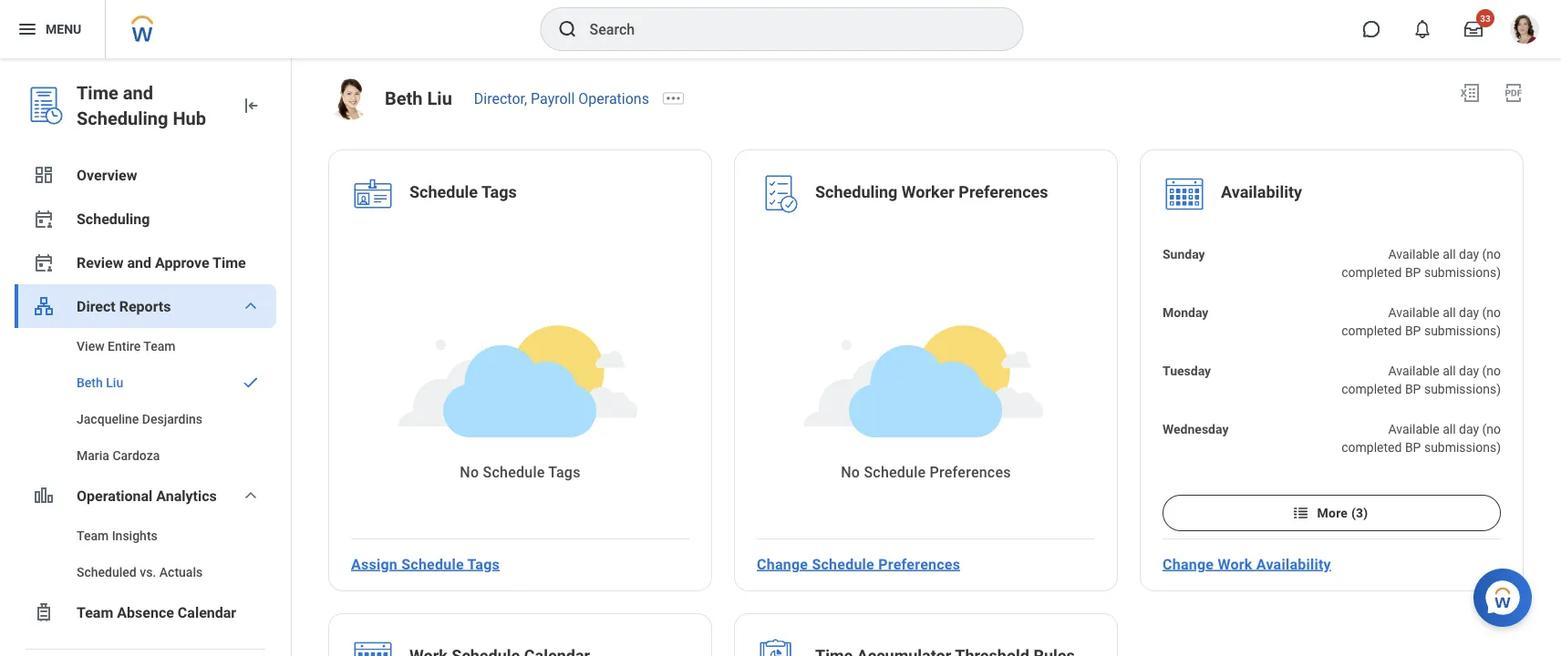 Task type: locate. For each thing, give the bounding box(es) containing it.
2 change from the left
[[1163, 556, 1214, 573]]

completed for tuesday
[[1342, 382, 1403, 397]]

1 vertical spatial beth liu
[[77, 375, 123, 390]]

2 available from the top
[[1389, 305, 1440, 320]]

3 (no from the top
[[1483, 364, 1502, 379]]

jacqueline desjardins
[[77, 412, 203, 427]]

2 all from the top
[[1443, 305, 1456, 320]]

1 vertical spatial preferences
[[930, 464, 1012, 482]]

submissions)
[[1425, 265, 1502, 280], [1425, 323, 1502, 339], [1425, 382, 1502, 397], [1425, 440, 1502, 455]]

0 vertical spatial time
[[77, 82, 118, 104]]

1 horizontal spatial liu
[[427, 88, 452, 109]]

0 vertical spatial team
[[144, 339, 176, 354]]

3 completed from the top
[[1342, 382, 1403, 397]]

schedule inside "button"
[[812, 556, 875, 573]]

chevron down small image up check image
[[240, 296, 262, 317]]

0 horizontal spatial no
[[460, 464, 479, 482]]

4 available from the top
[[1389, 422, 1440, 437]]

view
[[77, 339, 105, 354]]

chart image
[[33, 485, 55, 507]]

schedule tags
[[410, 183, 517, 202]]

1 completed from the top
[[1342, 265, 1403, 280]]

bp for tuesday
[[1406, 382, 1422, 397]]

submissions) for monday
[[1425, 323, 1502, 339]]

available all day (no completed bp submissions) for tuesday
[[1342, 364, 1502, 397]]

submissions) for sunday
[[1425, 265, 1502, 280]]

1 vertical spatial and
[[127, 254, 151, 271]]

team absence calendar link
[[15, 591, 276, 635]]

completed for sunday
[[1342, 265, 1403, 280]]

0 vertical spatial beth
[[385, 88, 423, 109]]

chevron down small image right the "analytics"
[[240, 485, 262, 507]]

1 vertical spatial time
[[213, 254, 246, 271]]

preferences inside "button"
[[879, 556, 961, 573]]

0 vertical spatial and
[[123, 82, 153, 104]]

0 vertical spatial chevron down small image
[[240, 296, 262, 317]]

2 vertical spatial preferences
[[879, 556, 961, 573]]

tags for no schedule tags
[[549, 464, 581, 482]]

0 horizontal spatial change
[[757, 556, 808, 573]]

scheduling
[[77, 108, 168, 129], [816, 183, 898, 202], [77, 210, 150, 228]]

chevron down small image
[[240, 296, 262, 317], [240, 485, 262, 507]]

4 bp from the top
[[1406, 440, 1422, 455]]

2 submissions) from the top
[[1425, 323, 1502, 339]]

chevron down small image for reports
[[240, 296, 262, 317]]

2 vertical spatial scheduling
[[77, 210, 150, 228]]

team right the 'entire' at the bottom of page
[[144, 339, 176, 354]]

maria cardoza link
[[15, 438, 276, 474]]

team insights
[[77, 529, 158, 544]]

0 vertical spatial availability
[[1222, 183, 1303, 202]]

assign
[[351, 556, 398, 573]]

and up overview link at left top
[[123, 82, 153, 104]]

4 submissions) from the top
[[1425, 440, 1502, 455]]

overview link
[[15, 153, 276, 197]]

4 completed from the top
[[1342, 440, 1403, 455]]

no schedule tags
[[460, 464, 581, 482]]

1 (no from the top
[[1483, 247, 1502, 262]]

desjardins
[[142, 412, 203, 427]]

2 vertical spatial team
[[77, 604, 113, 622]]

and
[[123, 82, 153, 104], [127, 254, 151, 271]]

1 vertical spatial team
[[77, 529, 109, 544]]

preferences
[[959, 183, 1049, 202], [930, 464, 1012, 482], [879, 556, 961, 573]]

1 vertical spatial availability
[[1257, 556, 1332, 573]]

time down menu
[[77, 82, 118, 104]]

(3)
[[1352, 506, 1369, 521]]

day for monday
[[1460, 305, 1480, 320]]

0 horizontal spatial beth liu
[[77, 375, 123, 390]]

chevron down small image inside 'direct reports' dropdown button
[[240, 296, 262, 317]]

operational analytics button
[[15, 474, 276, 518]]

wednesday
[[1163, 422, 1229, 437]]

2 day from the top
[[1460, 305, 1480, 320]]

operations
[[579, 90, 649, 107]]

beth liu up jacqueline
[[77, 375, 123, 390]]

availability inside button
[[1257, 556, 1332, 573]]

change inside "button"
[[757, 556, 808, 573]]

submissions) for wednesday
[[1425, 440, 1502, 455]]

scheduling inside scheduling link
[[77, 210, 150, 228]]

team insights link
[[15, 518, 276, 555]]

operational analytics element
[[15, 518, 276, 591]]

work
[[1218, 556, 1253, 573]]

beth right demo_f075.png image
[[385, 88, 423, 109]]

completed for wednesday
[[1342, 440, 1403, 455]]

available
[[1389, 247, 1440, 262], [1389, 305, 1440, 320], [1389, 364, 1440, 379], [1389, 422, 1440, 437]]

and right review
[[127, 254, 151, 271]]

liu
[[427, 88, 452, 109], [106, 375, 123, 390]]

calendar user solid image
[[33, 208, 55, 230]]

day
[[1460, 247, 1480, 262], [1460, 305, 1480, 320], [1460, 364, 1480, 379], [1460, 422, 1480, 437]]

beth down view
[[77, 375, 103, 390]]

team up scheduled
[[77, 529, 109, 544]]

actuals
[[159, 565, 203, 580]]

task timeoff image
[[33, 602, 55, 624]]

1 bp from the top
[[1406, 265, 1422, 280]]

all
[[1443, 247, 1456, 262], [1443, 305, 1456, 320], [1443, 364, 1456, 379], [1443, 422, 1456, 437]]

2 chevron down small image from the top
[[240, 485, 262, 507]]

overview
[[77, 166, 137, 184]]

0 horizontal spatial liu
[[106, 375, 123, 390]]

team inside operational analytics "element"
[[77, 529, 109, 544]]

liu up jacqueline
[[106, 375, 123, 390]]

beth liu right demo_f075.png image
[[385, 88, 452, 109]]

all for tuesday
[[1443, 364, 1456, 379]]

chevron down small image inside operational analytics dropdown button
[[240, 485, 262, 507]]

1 available all day (no completed bp submissions) from the top
[[1342, 247, 1502, 280]]

1 available from the top
[[1389, 247, 1440, 262]]

4 available all day (no completed bp submissions) from the top
[[1342, 422, 1502, 455]]

schedule
[[410, 183, 478, 202], [483, 464, 545, 482], [864, 464, 926, 482], [402, 556, 464, 573], [812, 556, 875, 573]]

calendar user solid image
[[33, 252, 55, 274]]

schedule inside button
[[402, 556, 464, 573]]

4 day from the top
[[1460, 422, 1480, 437]]

tags
[[482, 183, 517, 202], [549, 464, 581, 482], [468, 556, 500, 573]]

change
[[757, 556, 808, 573], [1163, 556, 1214, 573]]

0 horizontal spatial time
[[77, 82, 118, 104]]

cardoza
[[113, 448, 160, 463]]

monday
[[1163, 305, 1209, 320]]

1 day from the top
[[1460, 247, 1480, 262]]

2 (no from the top
[[1483, 305, 1502, 320]]

more
[[1318, 506, 1349, 521]]

jacqueline
[[77, 412, 139, 427]]

scheduling down overview
[[77, 210, 150, 228]]

change inside button
[[1163, 556, 1214, 573]]

1 horizontal spatial change
[[1163, 556, 1214, 573]]

0 vertical spatial beth liu
[[385, 88, 452, 109]]

work schedule calendar element
[[410, 646, 590, 657]]

day for wednesday
[[1460, 422, 1480, 437]]

team down scheduled
[[77, 604, 113, 622]]

and inside "link"
[[127, 254, 151, 271]]

team for team insights
[[77, 529, 109, 544]]

available for monday
[[1389, 305, 1440, 320]]

2 completed from the top
[[1342, 323, 1403, 339]]

change work availability button
[[1156, 547, 1339, 583]]

scheduling worker preferences
[[816, 183, 1049, 202]]

0 vertical spatial scheduling
[[77, 108, 168, 129]]

beth
[[385, 88, 423, 109], [77, 375, 103, 390]]

1 vertical spatial scheduling
[[816, 183, 898, 202]]

and for time
[[123, 82, 153, 104]]

time
[[77, 82, 118, 104], [213, 254, 246, 271]]

no for scheduling
[[841, 464, 860, 482]]

1 vertical spatial beth
[[77, 375, 103, 390]]

time inside "link"
[[213, 254, 246, 271]]

no
[[460, 464, 479, 482], [841, 464, 860, 482]]

availability
[[1222, 183, 1303, 202], [1257, 556, 1332, 573]]

scheduling up overview
[[77, 108, 168, 129]]

liu left director,
[[427, 88, 452, 109]]

change work availability
[[1163, 556, 1332, 573]]

1 no from the left
[[460, 464, 479, 482]]

2 vertical spatial tags
[[468, 556, 500, 573]]

2 available all day (no completed bp submissions) from the top
[[1342, 305, 1502, 339]]

completed for monday
[[1342, 323, 1403, 339]]

2 bp from the top
[[1406, 323, 1422, 339]]

available for tuesday
[[1389, 364, 1440, 379]]

3 submissions) from the top
[[1425, 382, 1502, 397]]

beth inside direct reports element
[[77, 375, 103, 390]]

director, payroll operations
[[474, 90, 649, 107]]

1 submissions) from the top
[[1425, 265, 1502, 280]]

approve
[[155, 254, 209, 271]]

available for sunday
[[1389, 247, 1440, 262]]

transformation import image
[[240, 95, 262, 117]]

bp for sunday
[[1406, 265, 1422, 280]]

4 (no from the top
[[1483, 422, 1502, 437]]

available for wednesday
[[1389, 422, 1440, 437]]

operational analytics
[[77, 488, 217, 505]]

all for sunday
[[1443, 247, 1456, 262]]

direct reports
[[77, 298, 171, 315]]

more (3)
[[1318, 506, 1369, 521]]

scheduling left worker at the top of the page
[[816, 183, 898, 202]]

bp for wednesday
[[1406, 440, 1422, 455]]

1 horizontal spatial beth
[[385, 88, 423, 109]]

beth liu inside direct reports element
[[77, 375, 123, 390]]

time right approve
[[213, 254, 246, 271]]

3 day from the top
[[1460, 364, 1480, 379]]

preferences for scheduling worker preferences
[[959, 183, 1049, 202]]

2 no from the left
[[841, 464, 860, 482]]

check image
[[240, 374, 262, 392]]

schedule for no schedule preferences
[[864, 464, 926, 482]]

beth liu
[[385, 88, 452, 109], [77, 375, 123, 390]]

available all day (no completed bp submissions) for monday
[[1342, 305, 1502, 339]]

3 all from the top
[[1443, 364, 1456, 379]]

available all day (no completed bp submissions)
[[1342, 247, 1502, 280], [1342, 305, 1502, 339], [1342, 364, 1502, 397], [1342, 422, 1502, 455]]

1 horizontal spatial time
[[213, 254, 246, 271]]

1 change from the left
[[757, 556, 808, 573]]

(no for monday
[[1483, 305, 1502, 320]]

1 vertical spatial chevron down small image
[[240, 485, 262, 507]]

(no
[[1483, 247, 1502, 262], [1483, 305, 1502, 320], [1483, 364, 1502, 379], [1483, 422, 1502, 437]]

review and approve time
[[77, 254, 246, 271]]

(no for wednesday
[[1483, 422, 1502, 437]]

change for scheduling worker preferences
[[757, 556, 808, 573]]

beth liu link
[[15, 365, 276, 401]]

1 horizontal spatial no
[[841, 464, 860, 482]]

tags inside button
[[468, 556, 500, 573]]

3 available all day (no completed bp submissions) from the top
[[1342, 364, 1502, 397]]

change schedule preferences
[[757, 556, 961, 573]]

and inside time and scheduling hub
[[123, 82, 153, 104]]

team
[[144, 339, 176, 354], [77, 529, 109, 544], [77, 604, 113, 622]]

33 button
[[1454, 9, 1495, 49]]

change for availability
[[1163, 556, 1214, 573]]

maria
[[77, 448, 109, 463]]

bp
[[1406, 265, 1422, 280], [1406, 323, 1422, 339], [1406, 382, 1422, 397], [1406, 440, 1422, 455]]

3 bp from the top
[[1406, 382, 1422, 397]]

completed
[[1342, 265, 1403, 280], [1342, 323, 1403, 339], [1342, 382, 1403, 397], [1342, 440, 1403, 455]]

vs.
[[140, 565, 156, 580]]

more (3) button
[[1163, 495, 1502, 532]]

absence
[[117, 604, 174, 622]]

4 all from the top
[[1443, 422, 1456, 437]]

view entire team
[[77, 339, 176, 354]]

review and approve time link
[[15, 241, 276, 285]]

1 chevron down small image from the top
[[240, 296, 262, 317]]

analytics
[[156, 488, 217, 505]]

1 vertical spatial liu
[[106, 375, 123, 390]]

maria cardoza
[[77, 448, 160, 463]]

search image
[[557, 18, 579, 40]]

0 vertical spatial preferences
[[959, 183, 1049, 202]]

3 available from the top
[[1389, 364, 1440, 379]]

1 vertical spatial tags
[[549, 464, 581, 482]]

scheduling inside scheduling worker preferences element
[[816, 183, 898, 202]]

list view image
[[1292, 505, 1310, 523]]

1 all from the top
[[1443, 247, 1456, 262]]

0 horizontal spatial beth
[[77, 375, 103, 390]]

team absence calendar
[[77, 604, 236, 622]]



Task type: describe. For each thing, give the bounding box(es) containing it.
scheduling for scheduling
[[77, 210, 150, 228]]

review
[[77, 254, 124, 271]]

entire
[[108, 339, 141, 354]]

liu inside beth liu link
[[106, 375, 123, 390]]

no for schedule
[[460, 464, 479, 482]]

scheduling inside time and scheduling hub
[[77, 108, 168, 129]]

all for monday
[[1443, 305, 1456, 320]]

1 horizontal spatial beth liu
[[385, 88, 452, 109]]

director,
[[474, 90, 527, 107]]

scheduling link
[[15, 197, 276, 241]]

time accumulator threshold rules element
[[816, 646, 1075, 657]]

bp for monday
[[1406, 323, 1422, 339]]

tuesday
[[1163, 364, 1212, 379]]

justify image
[[16, 18, 38, 40]]

available all day (no completed bp submissions) for sunday
[[1342, 247, 1502, 280]]

schedule for change schedule preferences
[[812, 556, 875, 573]]

day for tuesday
[[1460, 364, 1480, 379]]

chevron down small image for analytics
[[240, 485, 262, 507]]

menu button
[[0, 0, 105, 58]]

all for wednesday
[[1443, 422, 1456, 437]]

scheduled vs. actuals
[[77, 565, 203, 580]]

direct
[[77, 298, 116, 315]]

view entire team link
[[15, 328, 276, 365]]

change schedule preferences button
[[750, 547, 968, 583]]

preferences for change schedule preferences
[[879, 556, 961, 573]]

submissions) for tuesday
[[1425, 382, 1502, 397]]

0 vertical spatial tags
[[482, 183, 517, 202]]

no schedule preferences
[[841, 464, 1012, 482]]

demo_f075.png image
[[328, 78, 370, 120]]

time inside time and scheduling hub
[[77, 82, 118, 104]]

inbox large image
[[1465, 20, 1483, 38]]

calendar
[[178, 604, 236, 622]]

team for team absence calendar
[[77, 604, 113, 622]]

reports
[[119, 298, 171, 315]]

view team image
[[33, 296, 55, 317]]

Search Workday  search field
[[590, 9, 986, 49]]

scheduling worker preferences element
[[816, 182, 1049, 207]]

director, payroll operations link
[[474, 90, 649, 107]]

time and scheduling hub
[[77, 82, 206, 129]]

payroll
[[531, 90, 575, 107]]

team inside direct reports element
[[144, 339, 176, 354]]

view printable version (pdf) image
[[1503, 82, 1525, 104]]

menu
[[46, 22, 81, 37]]

(no for tuesday
[[1483, 364, 1502, 379]]

export to excel image
[[1460, 82, 1482, 104]]

tags for assign schedule tags
[[468, 556, 500, 573]]

operational
[[77, 488, 153, 505]]

navigation pane region
[[0, 58, 292, 657]]

schedule tags element
[[410, 182, 517, 207]]

schedule for no schedule tags
[[483, 464, 545, 482]]

day for sunday
[[1460, 247, 1480, 262]]

assign schedule tags
[[351, 556, 500, 573]]

schedule for assign schedule tags
[[402, 556, 464, 573]]

jacqueline desjardins link
[[15, 401, 276, 438]]

preferences for no schedule preferences
[[930, 464, 1012, 482]]

(no for sunday
[[1483, 247, 1502, 262]]

direct reports element
[[15, 328, 276, 474]]

sunday
[[1163, 247, 1206, 262]]

assign schedule tags button
[[344, 547, 507, 583]]

availability element
[[1222, 182, 1303, 207]]

scheduling for scheduling worker preferences
[[816, 183, 898, 202]]

profile logan mcneil image
[[1511, 15, 1540, 48]]

hub
[[173, 108, 206, 129]]

direct reports button
[[15, 285, 276, 328]]

33
[[1481, 13, 1491, 24]]

scheduled vs. actuals link
[[15, 555, 276, 591]]

available all day (no completed bp submissions) for wednesday
[[1342, 422, 1502, 455]]

insights
[[112, 529, 158, 544]]

worker
[[902, 183, 955, 202]]

time and scheduling hub element
[[77, 80, 225, 131]]

and for review
[[127, 254, 151, 271]]

notifications large image
[[1414, 20, 1432, 38]]

scheduled
[[77, 565, 137, 580]]

0 vertical spatial liu
[[427, 88, 452, 109]]

dashboard image
[[33, 164, 55, 186]]



Task type: vqa. For each thing, say whether or not it's contained in the screenshot.
Available all day (no completed BP submissions)
yes



